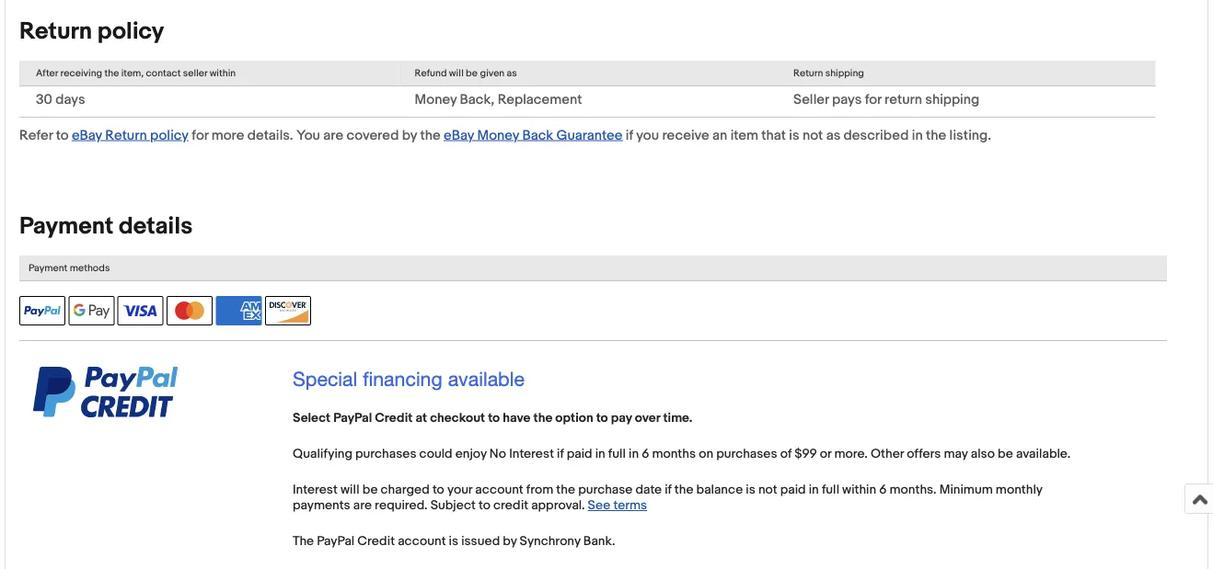 Task type: describe. For each thing, give the bounding box(es) containing it.
date
[[636, 483, 662, 499]]

0 vertical spatial not
[[803, 127, 823, 144]]

synchrony
[[520, 535, 581, 550]]

if inside interest will be charged to your account from the purchase date if the balance is not paid in full within 6 months. minimum monthly payments are required. subject to credit approval.
[[665, 483, 672, 499]]

discover image
[[265, 297, 311, 326]]

special financing available
[[293, 368, 525, 391]]

within inside interest will be charged to your account from the purchase date if the balance is not paid in full within 6 months. minimum monthly payments are required. subject to credit approval.
[[842, 483, 876, 499]]

may
[[944, 447, 968, 463]]

in down pay in the right bottom of the page
[[629, 447, 639, 463]]

months
[[652, 447, 696, 463]]

paypal for the
[[317, 535, 355, 550]]

issued
[[461, 535, 500, 550]]

1 vertical spatial money
[[477, 127, 519, 144]]

bank.
[[583, 535, 615, 550]]

2 vertical spatial is
[[449, 535, 458, 550]]

receive
[[662, 127, 710, 144]]

ebay return policy link
[[72, 127, 189, 144]]

seller
[[183, 68, 207, 80]]

available
[[448, 368, 525, 391]]

over
[[635, 411, 660, 427]]

described
[[844, 127, 909, 144]]

after receiving the item, contact seller within
[[36, 68, 236, 80]]

to left credit
[[479, 499, 491, 515]]

offers
[[907, 447, 941, 463]]

payments
[[293, 499, 350, 515]]

monthly
[[996, 483, 1043, 499]]

refund
[[415, 68, 447, 80]]

paypal image
[[19, 297, 65, 326]]

return shipping
[[794, 68, 864, 80]]

at
[[416, 411, 427, 427]]

select
[[293, 411, 331, 427]]

subject
[[431, 499, 476, 515]]

$99
[[795, 447, 817, 463]]

the right covered
[[420, 127, 441, 144]]

checkout
[[430, 411, 485, 427]]

1 vertical spatial by
[[503, 535, 517, 550]]

listing.
[[950, 127, 991, 144]]

ebay money back guarantee link
[[444, 127, 623, 144]]

0 vertical spatial by
[[402, 127, 417, 144]]

0 horizontal spatial if
[[557, 447, 564, 463]]

1 vertical spatial policy
[[150, 127, 189, 144]]

to left your at the bottom left
[[433, 483, 444, 499]]

option
[[555, 411, 593, 427]]

2 ebay from the left
[[444, 127, 474, 144]]

contact
[[146, 68, 181, 80]]

no
[[490, 447, 506, 463]]

return
[[885, 92, 922, 108]]

see
[[588, 499, 611, 515]]

your
[[447, 483, 472, 499]]

1 vertical spatial shipping
[[925, 92, 980, 108]]

details
[[119, 213, 193, 241]]

financing
[[363, 368, 443, 391]]

receiving
[[60, 68, 102, 80]]

google pay image
[[68, 297, 114, 326]]

credit for account
[[357, 535, 395, 550]]

see terms
[[588, 499, 647, 515]]

available.
[[1016, 447, 1071, 463]]

paypal for select
[[333, 411, 372, 427]]

charged
[[381, 483, 430, 499]]

1 purchases from the left
[[355, 447, 417, 463]]

will for interest
[[341, 483, 360, 499]]

0 vertical spatial are
[[323, 127, 343, 144]]

purchase
[[578, 483, 633, 499]]

0 vertical spatial policy
[[97, 17, 164, 46]]

30
[[36, 92, 52, 108]]

could
[[419, 447, 453, 463]]

0 vertical spatial paid
[[567, 447, 592, 463]]

also
[[971, 447, 995, 463]]

payment for payment details
[[19, 213, 113, 241]]

the right 'date' on the bottom
[[675, 483, 694, 499]]

other
[[871, 447, 904, 463]]

to left pay in the right bottom of the page
[[596, 411, 608, 427]]

refund will be given as
[[415, 68, 517, 80]]

have
[[503, 411, 531, 427]]

after
[[36, 68, 58, 80]]

to left have
[[488, 411, 500, 427]]

is inside interest will be charged to your account from the purchase date if the balance is not paid in full within 6 months. minimum monthly payments are required. subject to credit approval.
[[746, 483, 756, 499]]

that
[[762, 127, 786, 144]]

select paypal credit at checkout to have the option to pay over time.
[[293, 411, 693, 427]]

item,
[[121, 68, 144, 80]]

or
[[820, 447, 832, 463]]

30 days
[[36, 92, 85, 108]]

money back, replacement
[[415, 92, 582, 108]]

pay
[[611, 411, 632, 427]]

more.
[[834, 447, 868, 463]]

back,
[[460, 92, 495, 108]]

pays
[[832, 92, 862, 108]]

enjoy
[[455, 447, 487, 463]]

credit for at
[[375, 411, 413, 427]]

days
[[56, 92, 85, 108]]

refer to ebay return policy for more details. you are covered by the ebay money back guarantee if you receive an item that is not as described in the listing.
[[19, 127, 991, 144]]

0 horizontal spatial 6
[[642, 447, 649, 463]]

1 ebay from the left
[[72, 127, 102, 144]]



Task type: vqa. For each thing, say whether or not it's contained in the screenshot.
Shop
no



Task type: locate. For each thing, give the bounding box(es) containing it.
be for refund will be given as
[[466, 68, 478, 80]]

methods
[[70, 263, 110, 275]]

0 vertical spatial money
[[415, 92, 457, 108]]

master card image
[[167, 297, 213, 326]]

1 vertical spatial are
[[353, 499, 372, 515]]

within right 'seller'
[[210, 68, 236, 80]]

paid
[[567, 447, 592, 463], [780, 483, 806, 499]]

on
[[699, 447, 713, 463]]

payment methods
[[29, 263, 110, 275]]

0 vertical spatial return
[[19, 17, 92, 46]]

seller
[[794, 92, 829, 108]]

0 vertical spatial credit
[[375, 411, 413, 427]]

paypal right the
[[317, 535, 355, 550]]

shipping up pays on the right of page
[[826, 68, 864, 80]]

are right 'you'
[[323, 127, 343, 144]]

0 vertical spatial as
[[507, 68, 517, 80]]

as down pays on the right of page
[[826, 127, 841, 144]]

balance
[[696, 483, 743, 499]]

purchases up charged
[[355, 447, 417, 463]]

0 horizontal spatial return
[[19, 17, 92, 46]]

are left required.
[[353, 499, 372, 515]]

if down option
[[557, 447, 564, 463]]

as right given
[[507, 68, 517, 80]]

shipping up 'listing.'
[[925, 92, 980, 108]]

0 vertical spatial full
[[608, 447, 626, 463]]

item
[[731, 127, 758, 144]]

account
[[475, 483, 523, 499], [398, 535, 446, 550]]

1 horizontal spatial paid
[[780, 483, 806, 499]]

1 vertical spatial for
[[192, 127, 208, 144]]

will for refund
[[449, 68, 464, 80]]

in up purchase
[[595, 447, 605, 463]]

1 vertical spatial within
[[842, 483, 876, 499]]

will right refund on the top left of page
[[449, 68, 464, 80]]

see terms link
[[588, 499, 647, 515]]

money down refund on the top left of page
[[415, 92, 457, 108]]

0 horizontal spatial purchases
[[355, 447, 417, 463]]

are
[[323, 127, 343, 144], [353, 499, 372, 515]]

visa image
[[118, 297, 164, 326]]

purchases
[[355, 447, 417, 463], [716, 447, 777, 463]]

account inside interest will be charged to your account from the purchase date if the balance is not paid in full within 6 months. minimum monthly payments are required. subject to credit approval.
[[475, 483, 523, 499]]

required.
[[375, 499, 428, 515]]

is right balance
[[746, 483, 756, 499]]

0 vertical spatial be
[[466, 68, 478, 80]]

be inside interest will be charged to your account from the purchase date if the balance is not paid in full within 6 months. minimum monthly payments are required. subject to credit approval.
[[362, 483, 378, 499]]

if right 'date' on the bottom
[[665, 483, 672, 499]]

back
[[522, 127, 553, 144]]

details.
[[247, 127, 293, 144]]

1 horizontal spatial return
[[105, 127, 147, 144]]

0 vertical spatial account
[[475, 483, 523, 499]]

interest will be charged to your account from the purchase date if the balance is not paid in full within 6 months. minimum monthly payments are required. subject to credit approval.
[[293, 483, 1043, 515]]

return up seller
[[794, 68, 823, 80]]

payment left methods
[[29, 263, 67, 275]]

credit
[[375, 411, 413, 427], [357, 535, 395, 550]]

1 horizontal spatial is
[[746, 483, 756, 499]]

interest
[[509, 447, 554, 463], [293, 483, 338, 499]]

the
[[293, 535, 314, 550]]

payment
[[19, 213, 113, 241], [29, 263, 67, 275]]

2 horizontal spatial return
[[794, 68, 823, 80]]

policy up item,
[[97, 17, 164, 46]]

0 horizontal spatial by
[[402, 127, 417, 144]]

paypal right the select
[[333, 411, 372, 427]]

1 horizontal spatial purchases
[[716, 447, 777, 463]]

2 vertical spatial return
[[105, 127, 147, 144]]

be left given
[[466, 68, 478, 80]]

special
[[293, 368, 357, 391]]

account down no
[[475, 483, 523, 499]]

return for return shipping
[[794, 68, 823, 80]]

1 horizontal spatial are
[[353, 499, 372, 515]]

payment for payment methods
[[29, 263, 67, 275]]

0 horizontal spatial paid
[[567, 447, 592, 463]]

1 horizontal spatial as
[[826, 127, 841, 144]]

6 left months
[[642, 447, 649, 463]]

ebay
[[72, 127, 102, 144], [444, 127, 474, 144]]

paid down option
[[567, 447, 592, 463]]

within
[[210, 68, 236, 80], [842, 483, 876, 499]]

1 vertical spatial full
[[822, 483, 840, 499]]

qualifying
[[293, 447, 353, 463]]

within down more.
[[842, 483, 876, 499]]

account down required.
[[398, 535, 446, 550]]

full down pay in the right bottom of the page
[[608, 447, 626, 463]]

policy
[[97, 17, 164, 46], [150, 127, 189, 144]]

1 horizontal spatial money
[[477, 127, 519, 144]]

1 vertical spatial return
[[794, 68, 823, 80]]

1 vertical spatial not
[[758, 483, 778, 499]]

1 vertical spatial interest
[[293, 483, 338, 499]]

0 horizontal spatial for
[[192, 127, 208, 144]]

0 vertical spatial interest
[[509, 447, 554, 463]]

the left 'listing.'
[[926, 127, 947, 144]]

be left charged
[[362, 483, 378, 499]]

in inside interest will be charged to your account from the purchase date if the balance is not paid in full within 6 months. minimum monthly payments are required. subject to credit approval.
[[809, 483, 819, 499]]

6 left months.
[[879, 483, 887, 499]]

2 horizontal spatial if
[[665, 483, 672, 499]]

1 horizontal spatial interest
[[509, 447, 554, 463]]

refer
[[19, 127, 53, 144]]

0 vertical spatial if
[[626, 127, 633, 144]]

shipping
[[826, 68, 864, 80], [925, 92, 980, 108]]

interest down qualifying
[[293, 483, 338, 499]]

credit down required.
[[357, 535, 395, 550]]

of
[[780, 447, 792, 463]]

0 vertical spatial for
[[865, 92, 882, 108]]

paypal
[[333, 411, 372, 427], [317, 535, 355, 550]]

as
[[507, 68, 517, 80], [826, 127, 841, 144]]

will
[[449, 68, 464, 80], [341, 483, 360, 499]]

approval.
[[531, 499, 585, 515]]

return
[[19, 17, 92, 46], [794, 68, 823, 80], [105, 127, 147, 144]]

the left item,
[[104, 68, 119, 80]]

0 horizontal spatial not
[[758, 483, 778, 499]]

1 vertical spatial paid
[[780, 483, 806, 499]]

0 vertical spatial is
[[789, 127, 800, 144]]

0 horizontal spatial full
[[608, 447, 626, 463]]

1 horizontal spatial shipping
[[925, 92, 980, 108]]

be
[[466, 68, 478, 80], [998, 447, 1013, 463], [362, 483, 378, 499]]

replacement
[[498, 92, 582, 108]]

6 inside interest will be charged to your account from the purchase date if the balance is not paid in full within 6 months. minimum monthly payments are required. subject to credit approval.
[[879, 483, 887, 499]]

1 horizontal spatial for
[[865, 92, 882, 108]]

1 vertical spatial credit
[[357, 535, 395, 550]]

not right balance
[[758, 483, 778, 499]]

credit
[[493, 499, 528, 515]]

0 horizontal spatial is
[[449, 535, 458, 550]]

paid inside interest will be charged to your account from the purchase date if the balance is not paid in full within 6 months. minimum monthly payments are required. subject to credit approval.
[[780, 483, 806, 499]]

full down 'or'
[[822, 483, 840, 499]]

0 vertical spatial shipping
[[826, 68, 864, 80]]

by right covered
[[402, 127, 417, 144]]

0 horizontal spatial shipping
[[826, 68, 864, 80]]

the right from
[[556, 483, 575, 499]]

more
[[211, 127, 244, 144]]

1 vertical spatial paypal
[[317, 535, 355, 550]]

guarantee
[[556, 127, 623, 144]]

2 purchases from the left
[[716, 447, 777, 463]]

to
[[56, 127, 69, 144], [488, 411, 500, 427], [596, 411, 608, 427], [433, 483, 444, 499], [479, 499, 491, 515]]

you
[[636, 127, 659, 144]]

0 horizontal spatial will
[[341, 483, 360, 499]]

1 vertical spatial 6
[[879, 483, 887, 499]]

1 vertical spatial is
[[746, 483, 756, 499]]

1 vertical spatial as
[[826, 127, 841, 144]]

payment details
[[19, 213, 193, 241]]

0 horizontal spatial ebay
[[72, 127, 102, 144]]

0 horizontal spatial money
[[415, 92, 457, 108]]

0 horizontal spatial within
[[210, 68, 236, 80]]

1 horizontal spatial ebay
[[444, 127, 474, 144]]

the paypal credit account is issued by synchrony bank.
[[293, 535, 615, 550]]

credit left at
[[375, 411, 413, 427]]

not inside interest will be charged to your account from the purchase date if the balance is not paid in full within 6 months. minimum monthly payments are required. subject to credit approval.
[[758, 483, 778, 499]]

purchases left of
[[716, 447, 777, 463]]

2 horizontal spatial is
[[789, 127, 800, 144]]

2 vertical spatial be
[[362, 483, 378, 499]]

terms
[[614, 499, 647, 515]]

full
[[608, 447, 626, 463], [822, 483, 840, 499]]

1 horizontal spatial within
[[842, 483, 876, 499]]

the right have
[[533, 411, 553, 427]]

2 horizontal spatial be
[[998, 447, 1013, 463]]

1 horizontal spatial by
[[503, 535, 517, 550]]

minimum
[[940, 483, 993, 499]]

american express image
[[216, 297, 262, 326]]

if left the you
[[626, 127, 633, 144]]

0 vertical spatial 6
[[642, 447, 649, 463]]

full inside interest will be charged to your account from the purchase date if the balance is not paid in full within 6 months. minimum monthly payments are required. subject to credit approval.
[[822, 483, 840, 499]]

1 horizontal spatial not
[[803, 127, 823, 144]]

1 vertical spatial if
[[557, 447, 564, 463]]

months.
[[890, 483, 937, 499]]

1 vertical spatial be
[[998, 447, 1013, 463]]

money
[[415, 92, 457, 108], [477, 127, 519, 144]]

0 vertical spatial payment
[[19, 213, 113, 241]]

if
[[626, 127, 633, 144], [557, 447, 564, 463], [665, 483, 672, 499]]

not down seller
[[803, 127, 823, 144]]

0 horizontal spatial interest
[[293, 483, 338, 499]]

be for interest will be charged to your account from the purchase date if the balance is not paid in full within 6 months. minimum monthly payments are required. subject to credit approval.
[[362, 483, 378, 499]]

an
[[713, 127, 728, 144]]

1 vertical spatial account
[[398, 535, 446, 550]]

will down qualifying
[[341, 483, 360, 499]]

seller pays for return shipping
[[794, 92, 980, 108]]

1 horizontal spatial will
[[449, 68, 464, 80]]

for right pays on the right of page
[[865, 92, 882, 108]]

to right 'refer'
[[56, 127, 69, 144]]

1 vertical spatial will
[[341, 483, 360, 499]]

return up the after
[[19, 17, 92, 46]]

ebay down back,
[[444, 127, 474, 144]]

return for return policy
[[19, 17, 92, 46]]

from
[[526, 483, 553, 499]]

0 vertical spatial within
[[210, 68, 236, 80]]

in down $99
[[809, 483, 819, 499]]

will inside interest will be charged to your account from the purchase date if the balance is not paid in full within 6 months. minimum monthly payments are required. subject to credit approval.
[[341, 483, 360, 499]]

payment up payment methods
[[19, 213, 113, 241]]

1 horizontal spatial account
[[475, 483, 523, 499]]

be right also
[[998, 447, 1013, 463]]

1 horizontal spatial be
[[466, 68, 478, 80]]

6
[[642, 447, 649, 463], [879, 483, 887, 499]]

1 vertical spatial payment
[[29, 263, 67, 275]]

1 horizontal spatial if
[[626, 127, 633, 144]]

policy left 'more'
[[150, 127, 189, 144]]

paid down of
[[780, 483, 806, 499]]

time.
[[663, 411, 693, 427]]

0 vertical spatial paypal
[[333, 411, 372, 427]]

2 vertical spatial if
[[665, 483, 672, 499]]

is
[[789, 127, 800, 144], [746, 483, 756, 499], [449, 535, 458, 550]]

1 horizontal spatial 6
[[879, 483, 887, 499]]

0 horizontal spatial are
[[323, 127, 343, 144]]

0 horizontal spatial account
[[398, 535, 446, 550]]

interest right no
[[509, 447, 554, 463]]

is left issued
[[449, 535, 458, 550]]

are inside interest will be charged to your account from the purchase date if the balance is not paid in full within 6 months. minimum monthly payments are required. subject to credit approval.
[[353, 499, 372, 515]]

is right the "that" in the top of the page
[[789, 127, 800, 144]]

0 vertical spatial will
[[449, 68, 464, 80]]

for left 'more'
[[192, 127, 208, 144]]

in
[[912, 127, 923, 144], [595, 447, 605, 463], [629, 447, 639, 463], [809, 483, 819, 499]]

in down return
[[912, 127, 923, 144]]

money down money back, replacement
[[477, 127, 519, 144]]

return policy
[[19, 17, 164, 46]]

0 horizontal spatial be
[[362, 483, 378, 499]]

you
[[296, 127, 320, 144]]

0 horizontal spatial as
[[507, 68, 517, 80]]

interest inside interest will be charged to your account from the purchase date if the balance is not paid in full within 6 months. minimum monthly payments are required. subject to credit approval.
[[293, 483, 338, 499]]

1 horizontal spatial full
[[822, 483, 840, 499]]

covered
[[347, 127, 399, 144]]

return down item,
[[105, 127, 147, 144]]

by
[[402, 127, 417, 144], [503, 535, 517, 550]]

ebay down the days
[[72, 127, 102, 144]]

by right issued
[[503, 535, 517, 550]]

qualifying purchases could enjoy no interest if paid in full in 6 months on purchases of $99 or more. other offers may also be available.
[[293, 447, 1071, 463]]

given
[[480, 68, 505, 80]]



